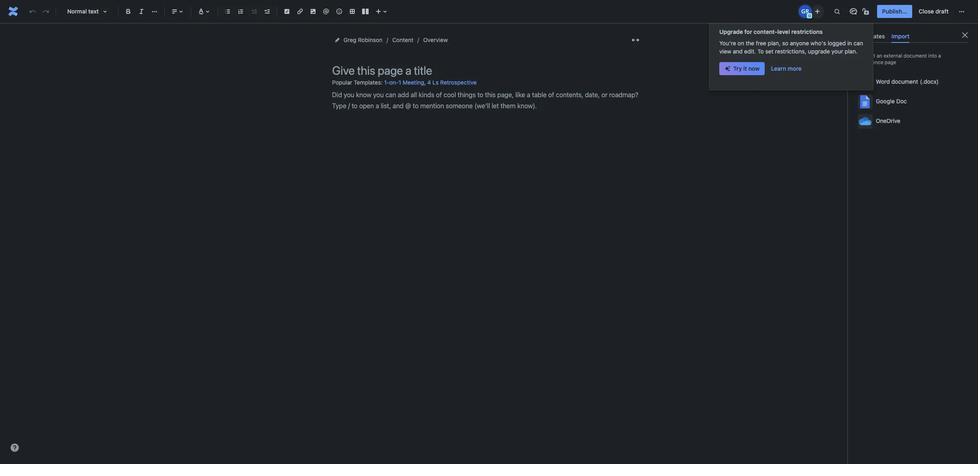 Task type: vqa. For each thing, say whether or not it's contained in the screenshot.
'Search Icon' at the top of page
no



Task type: describe. For each thing, give the bounding box(es) containing it.
close draft
[[919, 8, 949, 15]]

external
[[884, 53, 902, 59]]

plan.
[[845, 48, 858, 55]]

templates
[[857, 33, 885, 40]]

restrictions
[[791, 28, 823, 35]]

normal text button
[[59, 2, 115, 20]]

4 ls retrospective button
[[427, 76, 477, 90]]

Main content area, start typing to enter text. text field
[[332, 90, 643, 112]]

view
[[719, 48, 731, 55]]

Give this page a title text field
[[332, 64, 643, 77]]

to
[[758, 48, 764, 55]]

convert an external document into a confluence page
[[857, 53, 941, 65]]

popular templates: 1-on-1 meeting , 4 ls retrospective
[[332, 79, 477, 86]]

undo ⌘z image
[[28, 7, 38, 16]]

move this page image
[[334, 37, 340, 43]]

bold ⌘b image
[[123, 7, 133, 16]]

draft
[[936, 8, 949, 15]]

greg robinson link
[[344, 35, 383, 45]]

overview
[[423, 36, 448, 43]]

plan,
[[768, 40, 781, 47]]

an
[[877, 53, 882, 59]]

free
[[756, 40, 766, 47]]

more image
[[957, 7, 967, 16]]

italic ⌘i image
[[137, 7, 146, 16]]

close
[[919, 8, 934, 15]]

ls
[[433, 79, 439, 86]]

comment icon image
[[849, 7, 859, 16]]

google
[[876, 98, 895, 105]]

edit.
[[744, 48, 756, 55]]

1-
[[384, 79, 389, 86]]

can
[[854, 40, 863, 47]]

a
[[938, 53, 941, 59]]

anyone
[[790, 40, 809, 47]]

publish...
[[882, 8, 907, 15]]

word
[[876, 78, 890, 85]]

on
[[738, 40, 744, 47]]

align left image
[[170, 7, 179, 16]]

mention image
[[321, 7, 331, 16]]

greg robinson
[[344, 36, 383, 43]]

indent tab image
[[262, 7, 272, 16]]

try
[[733, 65, 742, 72]]

content
[[392, 36, 413, 43]]

you're on the free plan, so anyone who's logged in can view and edit. to set restrictions, upgrade your plan.
[[719, 40, 863, 55]]

1
[[399, 79, 401, 86]]

close templates and import image
[[960, 30, 970, 40]]

upgrade for content-level restrictions
[[719, 28, 823, 35]]

convert
[[857, 53, 875, 59]]

level
[[777, 28, 790, 35]]

overview link
[[423, 35, 448, 45]]

onedrive
[[876, 117, 901, 124]]

on-
[[389, 79, 399, 86]]

find and replace image
[[832, 7, 842, 16]]

close draft button
[[914, 5, 954, 18]]

invite to edit image
[[813, 6, 823, 16]]

normal
[[67, 8, 87, 15]]

word document (.docx)
[[876, 78, 939, 85]]

greg robinson image
[[799, 5, 812, 18]]

text
[[88, 8, 99, 15]]

onedrive button
[[856, 112, 970, 131]]

retrospective
[[440, 79, 477, 86]]

confluence
[[857, 59, 884, 65]]

(.docx)
[[920, 78, 939, 85]]

,
[[424, 79, 426, 86]]

upgrade
[[808, 48, 830, 55]]

and
[[733, 48, 743, 55]]



Task type: locate. For each thing, give the bounding box(es) containing it.
add image, video, or file image
[[308, 7, 318, 16]]

restrictions,
[[775, 48, 806, 55]]

outdent ⇧tab image
[[249, 7, 259, 16]]

redo ⌘⇧z image
[[41, 7, 51, 16]]

you're
[[719, 40, 736, 47]]

import
[[892, 33, 910, 40]]

google doc button
[[856, 92, 970, 112]]

tab list containing templates
[[854, 29, 972, 43]]

greg
[[344, 36, 356, 43]]

try it now button
[[719, 62, 765, 75]]

learn more
[[771, 65, 802, 72]]

emoji image
[[334, 7, 344, 16]]

make page full-width image
[[631, 35, 640, 45]]

into
[[928, 53, 937, 59]]

document
[[904, 53, 927, 59], [892, 78, 918, 85]]

document up doc
[[892, 78, 918, 85]]

your
[[832, 48, 843, 55]]

try it now
[[733, 65, 760, 72]]

robinson
[[358, 36, 383, 43]]

1 vertical spatial document
[[892, 78, 918, 85]]

it
[[743, 65, 747, 72]]

tab list
[[854, 29, 972, 43]]

doc
[[896, 98, 907, 105]]

set
[[765, 48, 774, 55]]

in
[[847, 40, 852, 47]]

normal text
[[67, 8, 99, 15]]

numbered list ⌘⇧7 image
[[236, 7, 246, 16]]

publish... button
[[877, 5, 912, 18]]

table image
[[347, 7, 357, 16]]

meeting
[[403, 79, 424, 86]]

learn more link
[[766, 62, 807, 75]]

content-
[[754, 28, 777, 35]]

help image
[[10, 443, 20, 453]]

who's
[[811, 40, 826, 47]]

google doc
[[876, 98, 907, 105]]

templates:
[[354, 79, 383, 86]]

0 vertical spatial document
[[904, 53, 927, 59]]

no restrictions image
[[862, 7, 872, 16]]

4
[[427, 79, 431, 86]]

more formatting image
[[150, 7, 159, 16]]

logged
[[828, 40, 846, 47]]

link image
[[295, 7, 305, 16]]

document left into at the right top
[[904, 53, 927, 59]]

bullet list ⌘⇧8 image
[[223, 7, 233, 16]]

so
[[782, 40, 789, 47]]

learn
[[771, 65, 786, 72]]

now
[[749, 65, 760, 72]]

action item image
[[282, 7, 292, 16]]

more
[[788, 65, 802, 72]]

document inside convert an external document into a confluence page
[[904, 53, 927, 59]]

layouts image
[[361, 7, 370, 16]]

confluence image
[[7, 5, 20, 18], [7, 5, 20, 18]]

1-on-1 meeting button
[[384, 76, 424, 90]]

content link
[[392, 35, 413, 45]]

page
[[885, 59, 896, 65]]

for
[[745, 28, 752, 35]]

popular
[[332, 79, 352, 86]]

the
[[746, 40, 754, 47]]

upgrade
[[719, 28, 743, 35]]



